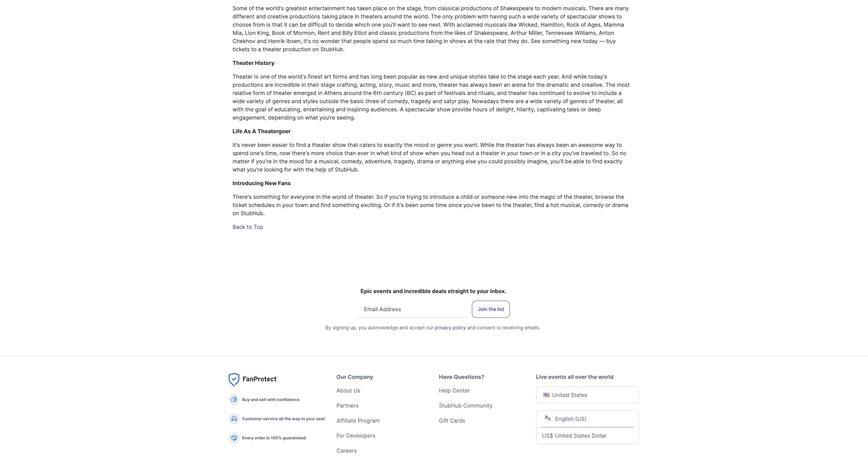 Task type: vqa. For each thing, say whether or not it's contained in the screenshot.
top world
yes



Task type: locate. For each thing, give the bounding box(es) containing it.
one down theaters on the left top
[[371, 21, 381, 28]]

it's inside there's something for everyone in the world of theater. so if you're trying to introduce a child or someone new into the magic of the theater, browse the ticket schedules in your town and find something exciting. or if it's been some time since you've been to the theater, find a hot musical, comedy or drama on stubhub.
[[397, 202, 404, 208]]

shows down "likes"
[[450, 38, 466, 44]]

tales
[[567, 106, 579, 113]]

shakespeare
[[500, 5, 534, 12]]

spend inside some of the world's greatest entertainment has taken place on the stage, from classical productions of shakespeare to modern musicals. there are many different and creative productions taking place in theaters around the world. the only problem with having such a wide variety of spectacular shows to choose from is that it can be difficult to decide which one you'll want to see next. with acclaimed musicals like wicked, hamilton, rock of ages, mamma mia, lion king, book of mormon, rent and billy elliot and classic productions from the likes of shakespeare, arthur miller, tennessee williams, anton chekhov and henrik ibsen, it's no wonder that people spend so much time taking in shows at the rate that they do. see something new today — buy tickets to a theater production on stubhub.
[[372, 38, 388, 44]]

0 vertical spatial something
[[542, 38, 569, 44]]

comedy
[[583, 202, 604, 208]]

1 vertical spatial what
[[376, 150, 389, 157]]

for down fans
[[282, 193, 289, 200]]

the left help
[[306, 166, 314, 173]]

a inside theater is one of the world's finest art forms and has long been popular as new and unique stories take to the stage each year. and while today's productions are incredible in their stage crafting, acting, story, music and more, theater has always been an arena for the dramatic and creative. the most relative form of theater emerged in athens around the 6th century (bc) as part of festivals and rituals, and theater has continued to evolve to include a wide variety of genres and styles outside the basic three of comedy, tragedy and satyr play. nowadays there are a wide variety of genres of theater, all with the goal of educating, entertaining and inspiring audiences. a spectacular show provide hours of delight, hilarity, captivating tales or deep engagement, depending on what you're seeing.
[[400, 106, 404, 113]]

so inside it's never been easier to find a theater show that caters to exactly the mood or genre you want. while the theater has always been an awesome way to spend one's time, now there's more choice than ever in what kind of show when you head out a theater in your town or in a city you've traveled to. so no matter if you're in the mood for a musical, comedy, adventure, tragedy, drama or anything else you could possibly imagine, you'll be able to find exactly what you're looking for with the help of stubhub.
[[612, 150, 618, 157]]

top
[[254, 224, 263, 230]]

shows up mamma
[[599, 13, 615, 20]]

1 theater from the top
[[233, 59, 254, 66]]

with
[[477, 13, 488, 20], [233, 106, 244, 113], [293, 166, 304, 173], [267, 397, 276, 402]]

if down one's on the left top of page
[[251, 158, 254, 165]]

than
[[344, 150, 356, 157]]

the down the each
[[536, 81, 545, 88]]

comedy,
[[387, 98, 409, 105], [341, 158, 363, 165]]

0 vertical spatial a
[[400, 106, 404, 113]]

1 horizontal spatial no
[[620, 150, 626, 157]]

0 vertical spatial always
[[470, 81, 488, 88]]

events right epic
[[373, 288, 391, 295]]

exactly up the kind
[[384, 141, 403, 148]]

0 horizontal spatial the
[[431, 13, 441, 20]]

genres up educating, on the left top of page
[[272, 98, 290, 105]]

to left top
[[247, 224, 252, 230]]

the up tragedy,
[[404, 141, 413, 148]]

to left modern
[[535, 5, 540, 12]]

all inside theater is one of the world's finest art forms and has long been popular as new and unique stories take to the stage each year. and while today's productions are incredible in their stage crafting, acting, story, music and more, theater has always been an arena for the dramatic and creative. the most relative form of theater emerged in athens around the 6th century (bc) as part of festivals and rituals, and theater has continued to evolve to include a wide variety of genres and styles outside the basic three of comedy, tragedy and satyr play. nowadays there are a wide variety of genres of theater, all with the goal of educating, entertaining and inspiring audiences. a spectacular show provide hours of delight, hilarity, captivating tales or deep engagement, depending on what you're seeing.
[[617, 98, 623, 105]]

partners
[[336, 402, 359, 409]]

you've down child
[[463, 202, 480, 208]]

for
[[528, 81, 535, 88], [305, 158, 313, 165], [284, 166, 291, 173], [282, 193, 289, 200]]

0 horizontal spatial spend
[[233, 150, 249, 157]]

a up the there's
[[307, 141, 311, 148]]

williams,
[[575, 29, 597, 36]]

1 vertical spatial so
[[376, 193, 383, 200]]

0 vertical spatial spectacular
[[567, 13, 597, 20]]

festivals
[[444, 90, 466, 96]]

accept
[[409, 325, 425, 330]]

1 horizontal spatial if
[[384, 193, 388, 200]]

if
[[251, 158, 254, 165], [384, 193, 388, 200], [392, 202, 395, 208]]

of up hamilton,
[[560, 13, 565, 20]]

0 vertical spatial spend
[[372, 38, 388, 44]]

0 vertical spatial if
[[251, 158, 254, 165]]

0 horizontal spatial place
[[339, 13, 353, 20]]

stubhub.
[[320, 46, 345, 53], [335, 166, 359, 173], [241, 210, 265, 217]]

0 horizontal spatial all
[[279, 416, 283, 421]]

an inside theater is one of the world's finest art forms and has long been popular as new and unique stories take to the stage each year. and while today's productions are incredible in their stage crafting, acting, story, music and more, theater has always been an arena for the dramatic and creative. the most relative form of theater emerged in athens around the 6th century (bc) as part of festivals and rituals, and theater has continued to evolve to include a wide variety of genres and styles outside the basic three of comedy, tragedy and satyr play. nowadays there are a wide variety of genres of theater, all with the goal of educating, entertaining and inspiring audiences. a spectacular show provide hours of delight, hilarity, captivating tales or deep engagement, depending on what you're seeing.
[[504, 81, 510, 88]]

place up decide
[[339, 13, 353, 20]]

or down browse
[[605, 202, 611, 208]]

kind
[[391, 150, 402, 157]]

musical, inside there's something for everyone in the world of theater. so if you're trying to introduce a child or someone new into the magic of the theater, browse the ticket schedules in your town and find something exciting. or if it's been some time since you've been to the theater, find a hot musical, comedy or drama on stubhub.
[[560, 202, 582, 208]]

all for customer service all the way to your seat
[[279, 416, 283, 421]]

emails.
[[525, 325, 540, 330]]

1 vertical spatial as
[[418, 90, 424, 96]]

and left unique
[[439, 73, 449, 80]]

you up head
[[453, 141, 463, 148]]

(us)
[[575, 416, 587, 422]]

0 horizontal spatial no
[[312, 38, 319, 44]]

1 vertical spatial united
[[555, 432, 572, 439]]

productions
[[461, 5, 492, 12], [290, 13, 320, 20], [399, 29, 429, 36], [233, 81, 263, 88]]

1 horizontal spatial town
[[520, 150, 533, 157]]

on down 'rent'
[[312, 46, 319, 53]]

show inside theater is one of the world's finest art forms and has long been popular as new and unique stories take to the stage each year. and while today's productions are incredible in their stage crafting, acting, story, music and more, theater has always been an arena for the dramatic and creative. the most relative form of theater emerged in athens around the 6th century (bc) as part of festivals and rituals, and theater has continued to evolve to include a wide variety of genres and styles outside the basic three of comedy, tragedy and satyr play. nowadays there are a wide variety of genres of theater, all with the goal of educating, entertaining and inspiring audiences. a spectacular show provide hours of delight, hilarity, captivating tales or deep engagement, depending on what you're seeing.
[[437, 106, 451, 113]]

be up mormon,
[[300, 21, 306, 28]]

comedy, down century
[[387, 98, 409, 105]]

the right while
[[496, 141, 504, 148]]

is up king,
[[266, 21, 271, 28]]

language_20x20 image
[[544, 415, 551, 422]]

0 horizontal spatial new
[[427, 73, 437, 80]]

able
[[573, 158, 584, 165]]

1 horizontal spatial shows
[[599, 13, 615, 20]]

some
[[233, 5, 247, 12]]

on inside theater is one of the world's finest art forms and has long been popular as new and unique stories take to the stage each year. and while today's productions are incredible in their stage crafting, acting, story, music and more, theater has always been an arena for the dramatic and creative. the most relative form of theater emerged in athens around the 6th century (bc) as part of festivals and rituals, and theater has continued to evolve to include a wide variety of genres and styles outside the basic three of comedy, tragedy and satyr play. nowadays there are a wide variety of genres of theater, all with the goal of educating, entertaining and inspiring audiences. a spectacular show provide hours of delight, hilarity, captivating tales or deep engagement, depending on what you're seeing.
[[297, 114, 304, 121]]

2 vertical spatial what
[[233, 166, 245, 173]]

0 horizontal spatial you'll
[[383, 21, 396, 28]]

1 horizontal spatial theater,
[[574, 193, 594, 200]]

always up city
[[537, 141, 555, 148]]

and up email address email field
[[393, 288, 403, 295]]

0 vertical spatial as
[[419, 73, 425, 80]]

fan protect gurantee image
[[228, 373, 278, 387]]

1 vertical spatial world's
[[288, 73, 306, 80]]

you right else
[[478, 158, 487, 165]]

1 horizontal spatial drama
[[612, 202, 628, 208]]

and right elliot at the left top of the page
[[368, 29, 378, 36]]

2 horizontal spatial show
[[437, 106, 451, 113]]

united
[[552, 392, 569, 399], [555, 432, 572, 439]]

when
[[425, 150, 439, 157]]

with up musicals
[[477, 13, 488, 20]]

0 vertical spatial the
[[431, 13, 441, 20]]

town
[[520, 150, 533, 157], [295, 202, 308, 208]]

unique
[[450, 73, 468, 80]]

no inside some of the world's greatest entertainment has taken place on the stage, from classical productions of shakespeare to modern musicals. there are many different and creative productions taking place in theaters around the world. the only problem with having such a wide variety of spectacular shows to choose from is that it can be difficult to decide which one you'll want to see next. with acclaimed musicals like wicked, hamilton, rock of ages, mamma mia, lion king, book of mormon, rent and billy elliot and classic productions from the likes of shakespeare, arthur miller, tennessee williams, anton chekhov and henrik ibsen, it's no wonder that people spend so much time taking in shows at the rate that they do. see something new today — buy tickets to a theater production on stubhub.
[[312, 38, 319, 44]]

always
[[470, 81, 488, 88], [537, 141, 555, 148]]

all down most
[[617, 98, 623, 105]]

0 vertical spatial be
[[300, 21, 306, 28]]

confidence
[[277, 397, 300, 402]]

world's inside some of the world's greatest entertainment has taken place on the stage, from classical productions of shakespeare to modern musicals. there are many different and creative productions taking place in theaters around the world. the only problem with having such a wide variety of spectacular shows to choose from is that it can be difficult to decide which one you'll want to see next. with acclaimed musicals like wicked, hamilton, rock of ages, mamma mia, lion king, book of mormon, rent and billy elliot and classic productions from the likes of shakespeare, arthur miller, tennessee williams, anton chekhov and henrik ibsen, it's no wonder that people spend so much time taking in shows at the rate that they do. see something new today — buy tickets to a theater production on stubhub.
[[266, 5, 284, 12]]

shows
[[599, 13, 615, 20], [450, 38, 466, 44]]

be inside some of the world's greatest entertainment has taken place on the stage, from classical productions of shakespeare to modern musicals. there are many different and creative productions taking place in theaters around the world. the only problem with having such a wide variety of spectacular shows to choose from is that it can be difficult to decide which one you'll want to see next. with acclaimed musicals like wicked, hamilton, rock of ages, mamma mia, lion king, book of mormon, rent and billy elliot and classic productions from the likes of shakespeare, arthur miller, tennessee williams, anton chekhov and henrik ibsen, it's no wonder that people spend so much time taking in shows at the rate that they do. see something new today — buy tickets to a theater production on stubhub.
[[300, 21, 306, 28]]

of right help
[[328, 166, 333, 173]]

theater down tickets
[[233, 59, 254, 66]]

1 horizontal spatial all
[[568, 374, 574, 380]]

comedy, down 'than'
[[341, 158, 363, 165]]

incredible up email address email field
[[404, 288, 431, 295]]

see
[[531, 38, 540, 44]]

so inside there's something for everyone in the world of theater. so if you're trying to introduce a child or someone new into the magic of the theater, browse the ticket schedules in your town and find something exciting. or if it's been some time since you've been to the theater, find a hot musical, comedy or drama on stubhub.
[[376, 193, 383, 200]]

for developers link
[[336, 432, 375, 439]]

always inside it's never been easier to find a theater show that caters to exactly the mood or genre you want. while the theater has always been an awesome way to spend one's time, now there's more choice than ever in what kind of show when you head out a theater in your town or in a city you've traveled to. so no matter if you're in the mood for a musical, comedy, adventure, tragedy, drama or anything else you could possibly imagine, you'll be able to find exactly what you're looking for with the help of stubhub.
[[537, 141, 555, 148]]

with up engagement,
[[233, 106, 244, 113]]

1 vertical spatial it's
[[397, 202, 404, 208]]

you'll down city
[[550, 158, 564, 165]]

and up educating, on the left top of page
[[292, 98, 301, 105]]

new left into
[[506, 193, 517, 200]]

of up deep
[[589, 98, 594, 105]]

0 horizontal spatial an
[[504, 81, 510, 88]]

0 horizontal spatial events
[[373, 288, 391, 295]]

theater, up comedy
[[574, 193, 594, 200]]

1 vertical spatial stubhub.
[[335, 166, 359, 173]]

that inside it's never been easier to find a theater show that caters to exactly the mood or genre you want. while the theater has always been an awesome way to spend one's time, now there's more choice than ever in what kind of show when you head out a theater in your town or in a city you've traveled to. so no matter if you're in the mood for a musical, comedy, adventure, tragedy, drama or anything else you could possibly imagine, you'll be able to find exactly what you're looking for with the help of stubhub.
[[348, 141, 358, 148]]

1 vertical spatial events
[[548, 374, 566, 380]]

or
[[581, 106, 586, 113], [430, 141, 436, 148], [534, 150, 539, 157], [435, 158, 440, 165], [474, 193, 480, 200], [605, 202, 611, 208]]

one inside some of the world's greatest entertainment has taken place on the stage, from classical productions of shakespeare to modern musicals. there are many different and creative productions taking place in theaters around the world. the only problem with having such a wide variety of spectacular shows to choose from is that it can be difficult to decide which one you'll want to see next. with acclaimed musicals like wicked, hamilton, rock of ages, mamma mia, lion king, book of mormon, rent and billy elliot and classic productions from the likes of shakespeare, arthur miller, tennessee williams, anton chekhov and henrik ibsen, it's no wonder that people spend so much time taking in shows at the rate that they do. see something new today — buy tickets to a theater production on stubhub.
[[371, 21, 381, 28]]

guaranteed
[[283, 435, 306, 441]]

tragedy
[[411, 98, 431, 105]]

1 vertical spatial one
[[260, 73, 270, 80]]

include
[[598, 90, 617, 96]]

united down live events all over the world
[[552, 392, 569, 399]]

0 horizontal spatial it's
[[304, 38, 311, 44]]

a right as at top
[[252, 128, 256, 135]]

your left the seat
[[306, 416, 315, 421]]

the right some
[[256, 5, 264, 12]]

time inside some of the world's greatest entertainment has taken place on the stage, from classical productions of shakespeare to modern musicals. there are many different and creative productions taking place in theaters around the world. the only problem with having such a wide variety of spectacular shows to choose from is that it can be difficult to decide which one you'll want to see next. with acclaimed musicals like wicked, hamilton, rock of ages, mamma mia, lion king, book of mormon, rent and billy elliot and classic productions from the likes of shakespeare, arthur miller, tennessee williams, anton chekhov and henrik ibsen, it's no wonder that people spend so much time taking in shows at the rate that they do. see something new today — buy tickets to a theater production on stubhub.
[[413, 38, 425, 44]]

variety down modern
[[541, 13, 559, 20]]

1 horizontal spatial are
[[516, 98, 524, 105]]

2 horizontal spatial theater,
[[596, 98, 616, 105]]

way inside it's never been easier to find a theater show that caters to exactly the mood or genre you want. while the theater has always been an awesome way to spend one's time, now there's more choice than ever in what kind of show when you head out a theater in your town or in a city you've traveled to. so no matter if you're in the mood for a musical, comedy, adventure, tragedy, drama or anything else you could possibly imagine, you'll be able to find exactly what you're looking for with the help of stubhub.
[[605, 141, 615, 148]]

0 horizontal spatial taking
[[322, 13, 338, 20]]

back
[[233, 224, 245, 230]]

drama down browse
[[612, 202, 628, 208]]

and right policy
[[467, 325, 476, 330]]

1 horizontal spatial one
[[371, 21, 381, 28]]

city
[[552, 150, 561, 157]]

0 vertical spatial no
[[312, 38, 319, 44]]

they
[[508, 38, 519, 44]]

1 horizontal spatial a
[[400, 106, 404, 113]]

no inside it's never been easier to find a theater show that caters to exactly the mood or genre you want. while the theater has always been an awesome way to spend one's time, now there's more choice than ever in what kind of show when you head out a theater in your town or in a city you've traveled to. so no matter if you're in the mood for a musical, comedy, adventure, tragedy, drama or anything else you could possibly imagine, you'll be able to find exactly what you're looking for with the help of stubhub.
[[620, 150, 626, 157]]

signing
[[333, 325, 349, 330]]

0 horizontal spatial stage
[[321, 81, 335, 88]]

has inside some of the world's greatest entertainment has taken place on the stage, from classical productions of shakespeare to modern musicals. there are many different and creative productions taking place in theaters around the world. the only problem with having such a wide variety of spectacular shows to choose from is that it can be difficult to decide which one you'll want to see next. with acclaimed musicals like wicked, hamilton, rock of ages, mamma mia, lion king, book of mormon, rent and billy elliot and classic productions from the likes of shakespeare, arthur miller, tennessee williams, anton chekhov and henrik ibsen, it's no wonder that people spend so much time taking in shows at the rate that they do. see something new today — buy tickets to a theater production on stubhub.
[[347, 5, 356, 12]]

to right caters
[[377, 141, 382, 148]]

town inside it's never been easier to find a theater show that caters to exactly the mood or genre you want. while the theater has always been an awesome way to spend one's time, now there's more choice than ever in what kind of show when you head out a theater in your town or in a city you've traveled to. so no matter if you're in the mood for a musical, comedy, adventure, tragedy, drama or anything else you could possibly imagine, you'll be able to find exactly what you're looking for with the help of stubhub.
[[520, 150, 533, 157]]

incredible inside theater is one of the world's finest art forms and has long been popular as new and unique stories take to the stage each year. and while today's productions are incredible in their stage crafting, acting, story, music and more, theater has always been an arena for the dramatic and creative. the most relative form of theater emerged in athens around the 6th century (bc) as part of festivals and rituals, and theater has continued to evolve to include a wide variety of genres and styles outside the basic three of comedy, tragedy and satyr play. nowadays there are a wide variety of genres of theater, all with the goal of educating, entertaining and inspiring audiences. a spectacular show provide hours of delight, hilarity, captivating tales or deep engagement, depending on what you're seeing.
[[275, 81, 300, 88]]

are left many
[[605, 5, 613, 12]]

if right or
[[392, 202, 395, 208]]

0 vertical spatial comedy,
[[387, 98, 409, 105]]

1 horizontal spatial you'll
[[550, 158, 564, 165]]

6th
[[373, 90, 382, 96]]

place up theaters on the left top
[[373, 5, 387, 12]]

greatest
[[286, 5, 307, 12]]

ever
[[358, 150, 369, 157]]

1 horizontal spatial mood
[[414, 141, 429, 148]]

1 horizontal spatial stage
[[518, 73, 532, 80]]

you've
[[563, 150, 579, 157], [463, 202, 480, 208]]

customer
[[242, 416, 262, 421]]

your inside it's never been easier to find a theater show that caters to exactly the mood or genre you want. while the theater has always been an awesome way to spend one's time, now there's more choice than ever in what kind of show when you head out a theater in your town or in a city you've traveled to. so no matter if you're in the mood for a musical, comedy, adventure, tragedy, drama or anything else you could possibly imagine, you'll be able to find exactly what you're looking for with the help of stubhub.
[[507, 150, 518, 157]]

0 vertical spatial musical,
[[319, 158, 340, 165]]

want
[[397, 21, 410, 28]]

theater, inside theater is one of the world's finest art forms and has long been popular as new and unique stories take to the stage each year. and while today's productions are incredible in their stage crafting, acting, story, music and more, theater has always been an arena for the dramatic and creative. the most relative form of theater emerged in athens around the 6th century (bc) as part of festivals and rituals, and theater has continued to evolve to include a wide variety of genres and styles outside the basic three of comedy, tragedy and satyr play. nowadays there are a wide variety of genres of theater, all with the goal of educating, entertaining and inspiring audiences. a spectacular show provide hours of delight, hilarity, captivating tales or deep engagement, depending on what you're seeing.
[[596, 98, 616, 105]]

long
[[371, 73, 382, 80]]

0 vertical spatial you've
[[563, 150, 579, 157]]

musical, right 'hot'
[[560, 202, 582, 208]]

0 vertical spatial mood
[[414, 141, 429, 148]]

1 vertical spatial new
[[427, 73, 437, 80]]

2 theater from the top
[[233, 73, 253, 80]]

a right 'such'
[[522, 13, 526, 20]]

all for live events all over the world
[[568, 374, 574, 380]]

for inside theater is one of the world's finest art forms and has long been popular as new and unique stories take to the stage each year. and while today's productions are incredible in their stage crafting, acting, story, music and more, theater has always been an arena for the dramatic and creative. the most relative form of theater emerged in athens around the 6th century (bc) as part of festivals and rituals, and theater has continued to evolve to include a wide variety of genres and styles outside the basic three of comedy, tragedy and satyr play. nowadays there are a wide variety of genres of theater, all with the goal of educating, entertaining and inspiring audiences. a spectacular show provide hours of delight, hilarity, captivating tales or deep engagement, depending on what you're seeing.
[[528, 81, 535, 88]]

join
[[478, 306, 487, 312]]

0 vertical spatial world
[[332, 193, 346, 200]]

music
[[395, 81, 410, 88]]

wonder
[[320, 38, 340, 44]]

0 horizontal spatial comedy,
[[341, 158, 363, 165]]

1 vertical spatial time
[[436, 202, 447, 208]]

0 vertical spatial events
[[373, 288, 391, 295]]

2 horizontal spatial what
[[376, 150, 389, 157]]

0 vertical spatial all
[[617, 98, 623, 105]]

productions up relative
[[233, 81, 263, 88]]

0 vertical spatial stage
[[518, 73, 532, 80]]

0 vertical spatial one
[[371, 21, 381, 28]]

has inside it's never been easier to find a theater show that caters to exactly the mood or genre you want. while the theater has always been an awesome way to spend one's time, now there's more choice than ever in what kind of show when you head out a theater in your town or in a city you've traveled to. so no matter if you're in the mood for a musical, comedy, adventure, tragedy, drama or anything else you could possibly imagine, you'll be able to find exactly what you're looking for with the help of stubhub.
[[526, 141, 535, 148]]

is down theater history
[[254, 73, 258, 80]]

1 vertical spatial taking
[[426, 38, 442, 44]]

crafting,
[[337, 81, 358, 88]]

1 horizontal spatial place
[[373, 5, 387, 12]]

1 vertical spatial theater
[[233, 73, 253, 80]]

0 horizontal spatial way
[[292, 416, 300, 421]]

introducing new fans
[[233, 180, 291, 187]]

today
[[583, 38, 598, 44]]

anton
[[599, 29, 614, 36]]

goal
[[255, 106, 266, 113]]

0 vertical spatial drama
[[417, 158, 433, 165]]

theater for theater is one of the world's finest art forms and has long been popular as new and unique stories take to the stage each year. and while today's productions are incredible in their stage crafting, acting, story, music and more, theater has always been an arena for the dramatic and creative. the most relative form of theater emerged in athens around the 6th century (bc) as part of festivals and rituals, and theater has continued to evolve to include a wide variety of genres and styles outside the basic three of comedy, tragedy and satyr play. nowadays there are a wide variety of genres of theater, all with the goal of educating, entertaining and inspiring audiences. a spectacular show provide hours of delight, hilarity, captivating tales or deep engagement, depending on what you're seeing.
[[233, 73, 253, 80]]

new inside some of the world's greatest entertainment has taken place on the stage, from classical productions of shakespeare to modern musicals. there are many different and creative productions taking place in theaters around the world. the only problem with having such a wide variety of spectacular shows to choose from is that it can be difficult to decide which one you'll want to see next. with acclaimed musicals like wicked, hamilton, rock of ages, mamma mia, lion king, book of mormon, rent and billy elliot and classic productions from the likes of shakespeare, arthur miller, tennessee williams, anton chekhov and henrik ibsen, it's no wonder that people spend so much time taking in shows at the rate that they do. see something new today — buy tickets to a theater production on stubhub.
[[571, 38, 582, 44]]

for inside there's something for everyone in the world of theater. so if you're trying to introduce a child or someone new into the magic of the theater, browse the ticket schedules in your town and find something exciting. or if it's been some time since you've been to the theater, find a hot musical, comedy or drama on stubhub.
[[282, 193, 289, 200]]

while
[[573, 73, 587, 80]]

to inside button
[[247, 224, 252, 230]]

hours
[[473, 106, 488, 113]]

of left 'theater.'
[[348, 193, 353, 200]]

0 horizontal spatial exactly
[[384, 141, 403, 148]]

spectacular
[[567, 13, 597, 20], [405, 106, 435, 113]]

stage up arena
[[518, 73, 532, 80]]

you've up the able
[[563, 150, 579, 157]]

1 horizontal spatial around
[[384, 13, 402, 20]]

partners link
[[336, 402, 359, 409]]

1 horizontal spatial spend
[[372, 38, 388, 44]]

rituals,
[[478, 90, 496, 96]]

new inside there's something for everyone in the world of theater. so if you're trying to introduce a child or someone new into the magic of the theater, browse the ticket schedules in your town and find something exciting. or if it's been some time since you've been to the theater, find a hot musical, comedy or drama on stubhub.
[[506, 193, 517, 200]]

you're up introducing
[[247, 166, 263, 173]]

new up more,
[[427, 73, 437, 80]]

time right much
[[413, 38, 425, 44]]

classical
[[438, 5, 459, 12]]

world's
[[266, 5, 284, 12], [288, 73, 306, 80]]

show
[[437, 106, 451, 113], [332, 141, 346, 148], [410, 150, 424, 157]]

having
[[490, 13, 507, 20]]

theater inside theater is one of the world's finest art forms and has long been popular as new and unique stories take to the stage each year. and while today's productions are incredible in their stage crafting, acting, story, music and more, theater has always been an arena for the dramatic and creative. the most relative form of theater emerged in athens around the 6th century (bc) as part of festivals and rituals, and theater has continued to evolve to include a wide variety of genres and styles outside the basic three of comedy, tragedy and satyr play. nowadays there are a wide variety of genres of theater, all with the goal of educating, entertaining and inspiring audiences. a spectacular show provide hours of delight, hilarity, captivating tales or deep engagement, depending on what you're seeing.
[[233, 73, 253, 80]]

it's
[[304, 38, 311, 44], [397, 202, 404, 208]]

of right the form
[[266, 90, 272, 96]]

from
[[424, 5, 436, 12], [253, 21, 265, 28], [431, 29, 443, 36]]

someone
[[481, 193, 505, 200]]

of up 'hot'
[[557, 193, 562, 200]]

united right us$
[[555, 432, 572, 439]]

to left the seat
[[301, 416, 305, 421]]

1 vertical spatial the
[[605, 81, 615, 88]]

0 horizontal spatial be
[[300, 21, 306, 28]]

on down educating, on the left top of page
[[297, 114, 304, 121]]

0 vertical spatial world's
[[266, 5, 284, 12]]

if inside it's never been easier to find a theater show that caters to exactly the mood or genre you want. while the theater has always been an awesome way to spend one's time, now there's more choice than ever in what kind of show when you head out a theater in your town or in a city you've traveled to. so no matter if you're in the mood for a musical, comedy, adventure, tragedy, drama or anything else you could possibly imagine, you'll be able to find exactly what you're looking for with the help of stubhub.
[[251, 158, 254, 165]]

spectacular down tragedy
[[405, 106, 435, 113]]

theater down the henrik
[[263, 46, 281, 53]]

0 horizontal spatial so
[[376, 193, 383, 200]]

billy
[[342, 29, 353, 36]]

for down the each
[[528, 81, 535, 88]]

about us link
[[336, 387, 360, 394]]

town inside there's something for everyone in the world of theater. so if you're trying to introduce a child or someone new into the magic of the theater, browse the ticket schedules in your town and find something exciting. or if it's been some time since you've been to the theater, find a hot musical, comedy or drama on stubhub.
[[295, 202, 308, 208]]

you're down one's on the left top of page
[[256, 158, 272, 165]]

theater up relative
[[233, 73, 253, 80]]

and up seeing.
[[336, 106, 346, 113]]

2 horizontal spatial new
[[571, 38, 582, 44]]

0 vertical spatial states
[[571, 392, 587, 399]]

epic
[[361, 288, 372, 295]]

0 vertical spatial new
[[571, 38, 582, 44]]

1 horizontal spatial it's
[[397, 202, 404, 208]]

2 horizontal spatial all
[[617, 98, 623, 105]]

if up or
[[384, 193, 388, 200]]

2 vertical spatial are
[[516, 98, 524, 105]]

to
[[535, 5, 540, 12], [617, 13, 622, 20], [329, 21, 334, 28], [412, 21, 417, 28], [251, 46, 256, 53], [501, 73, 506, 80], [567, 90, 572, 96], [592, 90, 597, 96], [289, 141, 295, 148], [377, 141, 382, 148], [617, 141, 622, 148], [586, 158, 591, 165], [423, 193, 428, 200], [496, 202, 501, 208], [247, 224, 252, 230], [470, 288, 475, 295], [497, 325, 501, 330], [301, 416, 305, 421]]

1 vertical spatial be
[[565, 158, 572, 165]]

0 horizontal spatial time
[[413, 38, 425, 44]]

1 vertical spatial comedy,
[[341, 158, 363, 165]]

imagine,
[[527, 158, 549, 165]]

want.
[[464, 141, 479, 148]]

such
[[509, 13, 521, 20]]

2 horizontal spatial are
[[605, 5, 613, 12]]

take
[[488, 73, 499, 80]]

0 vertical spatial way
[[605, 141, 615, 148]]

it's down mormon,
[[304, 38, 311, 44]]

0 vertical spatial are
[[605, 5, 613, 12]]

it's never been easier to find a theater show that caters to exactly the mood or genre you want. while the theater has always been an awesome way to spend one's time, now there's more choice than ever in what kind of show when you head out a theater in your town or in a city you've traveled to. so no matter if you're in the mood for a musical, comedy, adventure, tragedy, drama or anything else you could possibly imagine, you'll be able to find exactly what you're looking for with the help of stubhub.
[[233, 141, 626, 173]]

0 horizontal spatial spectacular
[[405, 106, 435, 113]]

else
[[466, 158, 476, 165]]

world's inside theater is one of the world's finest art forms and has long been popular as new and unique stories take to the stage each year. and while today's productions are incredible in their stage crafting, acting, story, music and more, theater has always been an arena for the dramatic and creative. the most relative form of theater emerged in athens around the 6th century (bc) as part of festivals and rituals, and theater has continued to evolve to include a wide variety of genres and styles outside the basic three of comedy, tragedy and satyr play. nowadays there are a wide variety of genres of theater, all with the goal of educating, entertaining and inspiring audiences. a spectacular show provide hours of delight, hilarity, captivating tales or deep engagement, depending on what you're seeing.
[[288, 73, 306, 80]]

1 vertical spatial always
[[537, 141, 555, 148]]

drama inside it's never been easier to find a theater show that caters to exactly the mood or genre you want. while the theater has always been an awesome way to spend one's time, now there's more choice than ever in what kind of show when you head out a theater in your town or in a city you've traveled to. so no matter if you're in the mood for a musical, comedy, adventure, tragedy, drama or anything else you could possibly imagine, you'll be able to find exactly what you're looking for with the help of stubhub.
[[417, 158, 433, 165]]

careers link
[[336, 447, 357, 454]]

elliot
[[354, 29, 367, 36]]

have questions?
[[439, 374, 484, 380]]

something up schedules
[[253, 193, 280, 200]]

of up williams,
[[581, 21, 586, 28]]

your inside there's something for everyone in the world of theater. so if you're trying to introduce a child or someone new into the magic of the theater, browse the ticket schedules in your town and find something exciting. or if it's been some time since you've been to the theater, find a hot musical, comedy or drama on stubhub.
[[282, 202, 294, 208]]

0 vertical spatial from
[[424, 5, 436, 12]]

100%
[[271, 435, 282, 441]]

no
[[312, 38, 319, 44], [620, 150, 626, 157]]

or inside theater is one of the world's finest art forms and has long been popular as new and unique stories take to the stage each year. and while today's productions are incredible in their stage crafting, acting, story, music and more, theater has always been an arena for the dramatic and creative. the most relative form of theater emerged in athens around the 6th century (bc) as part of festivals and rituals, and theater has continued to evolve to include a wide variety of genres and styles outside the basic three of comedy, tragedy and satyr play. nowadays there are a wide variety of genres of theater, all with the goal of educating, entertaining and inspiring audiences. a spectacular show provide hours of delight, hilarity, captivating tales or deep engagement, depending on what you're seeing.
[[581, 106, 586, 113]]

your up the possibly
[[507, 150, 518, 157]]

taking down next.
[[426, 38, 442, 44]]

trying
[[407, 193, 422, 200]]

1 horizontal spatial an
[[571, 141, 577, 148]]

1 genres from the left
[[272, 98, 290, 105]]

as
[[244, 128, 251, 135]]

from up world.
[[424, 5, 436, 12]]

now
[[280, 150, 290, 157]]

been down 'trying'
[[405, 202, 418, 208]]

lion
[[245, 29, 256, 36]]

what down the "entertaining"
[[305, 114, 318, 121]]

0 vertical spatial united
[[552, 392, 569, 399]]

modern
[[542, 5, 562, 12]]

wide up wicked,
[[527, 13, 539, 20]]



Task type: describe. For each thing, give the bounding box(es) containing it.
theater.
[[355, 193, 375, 200]]

inbox.
[[490, 288, 506, 295]]

the down production
[[278, 73, 286, 80]]

spectacular inside some of the world's greatest entertainment has taken place on the stage, from classical productions of shakespeare to modern musicals. there are many different and creative productions taking place in theaters around the world. the only problem with having such a wide variety of spectacular shows to choose from is that it can be difficult to decide which one you'll want to see next. with acclaimed musicals like wicked, hamilton, rock of ages, mamma mia, lion king, book of mormon, rent and billy elliot and classic productions from the likes of shakespeare, arthur miller, tennessee williams, anton chekhov and henrik ibsen, it's no wonder that people spend so much time taking in shows at the rate that they do. see something new today — buy tickets to a theater production on stubhub.
[[567, 13, 597, 20]]

the up engagement,
[[245, 106, 254, 113]]

to right take
[[501, 73, 506, 80]]

century
[[383, 90, 403, 96]]

the inside some of the world's greatest entertainment has taken place on the stage, from classical productions of shakespeare to modern musicals. there are many different and creative productions taking place in theaters around the world. the only problem with having such a wide variety of spectacular shows to choose from is that it can be difficult to decide which one you'll want to see next. with acclaimed musicals like wicked, hamilton, rock of ages, mamma mia, lion king, book of mormon, rent and billy elliot and classic productions from the likes of shakespeare, arthur miller, tennessee williams, anton chekhov and henrik ibsen, it's no wonder that people spend so much time taking in shows at the rate that they do. see something new today — buy tickets to a theater production on stubhub.
[[431, 13, 441, 20]]

dramatic
[[546, 81, 569, 88]]

to.
[[603, 150, 610, 157]]

different
[[233, 13, 255, 20]]

around inside theater is one of the world's finest art forms and has long been popular as new and unique stories take to the stage each year. and while today's productions are incredible in their stage crafting, acting, story, music and more, theater has always been an arena for the dramatic and creative. the most relative form of theater emerged in athens around the 6th century (bc) as part of festivals and rituals, and theater has continued to evolve to include a wide variety of genres and styles outside the basic three of comedy, tragedy and satyr play. nowadays there are a wide variety of genres of theater, all with the goal of educating, entertaining and inspiring audiences. a spectacular show provide hours of delight, hilarity, captivating tales or deep engagement, depending on what you're seeing.
[[344, 90, 362, 96]]

to right straight at right bottom
[[470, 288, 475, 295]]

to right 'consent'
[[497, 325, 501, 330]]

affiliate program link
[[336, 417, 380, 424]]

their
[[307, 81, 319, 88]]

1 vertical spatial place
[[339, 13, 353, 20]]

provide
[[452, 106, 471, 113]]

to up "some"
[[423, 193, 428, 200]]

community
[[463, 402, 493, 409]]

center
[[452, 387, 470, 394]]

rate
[[484, 38, 495, 44]]

0 vertical spatial shows
[[599, 13, 615, 20]]

drama inside there's something for everyone in the world of theater. so if you're trying to introduce a child or someone new into the magic of the theater, browse the ticket schedules in your town and find something exciting. or if it's been some time since you've been to the theater, find a hot musical, comedy or drama on stubhub.
[[612, 202, 628, 208]]

life
[[233, 128, 242, 135]]

1 vertical spatial world
[[598, 374, 613, 380]]

musicals.
[[563, 5, 587, 12]]

a up history
[[258, 46, 261, 53]]

variety down the form
[[246, 98, 264, 105]]

and down king,
[[257, 38, 267, 44]]

1 vertical spatial way
[[292, 416, 300, 421]]

there's
[[292, 150, 310, 157]]

wide down relative
[[233, 98, 245, 105]]

every
[[242, 435, 254, 441]]

of right the part
[[437, 90, 443, 96]]

new inside theater is one of the world's finest art forms and has long been popular as new and unique stories take to the stage each year. and while today's productions are incredible in their stage crafting, acting, story, music and more, theater has always been an arena for the dramatic and creative. the most relative form of theater emerged in athens around the 6th century (bc) as part of festivals and rituals, and theater has continued to evolve to include a wide variety of genres and styles outside the basic three of comedy, tragedy and satyr play. nowadays there are a wide variety of genres of theater, all with the goal of educating, entertaining and inspiring audiences. a spectacular show provide hours of delight, hilarity, captivating tales or deep engagement, depending on what you're seeing.
[[427, 73, 437, 80]]

athens
[[324, 90, 342, 96]]

straight
[[448, 288, 469, 295]]

theater inside some of the world's greatest entertainment has taken place on the stage, from classical productions of shakespeare to modern musicals. there are many different and creative productions taking place in theaters around the world. the only problem with having such a wide variety of spectacular shows to choose from is that it can be difficult to decide which one you'll want to see next. with acclaimed musicals like wicked, hamilton, rock of ages, mamma mia, lion king, book of mormon, rent and billy elliot and classic productions from the likes of shakespeare, arthur miller, tennessee williams, anton chekhov and henrik ibsen, it's no wonder that people spend so much time taking in shows at the rate that they do. see something new today — buy tickets to a theater production on stubhub.
[[263, 46, 281, 53]]

one inside theater is one of the world's finest art forms and has long been popular as new and unique stories take to the stage each year. and while today's productions are incredible in their stage crafting, acting, story, music and more, theater has always been an arena for the dramatic and creative. the most relative form of theater emerged in athens around the 6th century (bc) as part of festivals and rituals, and theater has continued to evolve to include a wide variety of genres and styles outside the basic three of comedy, tragedy and satyr play. nowadays there are a wide variety of genres of theater, all with the goal of educating, entertaining and inspiring audiences. a spectacular show provide hours of delight, hilarity, captivating tales or deep engagement, depending on what you're seeing.
[[260, 73, 270, 80]]

stubhub. inside there's something for everyone in the world of theater. so if you're trying to introduce a child or someone new into the magic of the theater, browse the ticket schedules in your town and find something exciting. or if it's been some time since you've been to the theater, find a hot musical, comedy or drama on stubhub.
[[241, 210, 265, 217]]

a right out on the right
[[476, 150, 479, 157]]

hot
[[550, 202, 559, 208]]

matter
[[233, 158, 250, 165]]

of down it on the top of the page
[[287, 29, 292, 36]]

can
[[289, 21, 298, 28]]

a left city
[[547, 150, 550, 157]]

the down acting, at the top left
[[363, 90, 372, 96]]

has down the each
[[529, 90, 538, 96]]

of down acclaimed
[[467, 29, 473, 36]]

ibsen,
[[286, 38, 302, 44]]

theater down while
[[481, 150, 499, 157]]

since
[[448, 202, 462, 208]]

and left sell on the bottom left of page
[[251, 397, 258, 402]]

what inside theater is one of the world's finest art forms and has long been popular as new and unique stories take to the stage each year. and while today's productions are incredible in their stage crafting, acting, story, music and more, theater has always been an arena for the dramatic and creative. the most relative form of theater emerged in athens around the 6th century (bc) as part of festivals and rituals, and theater has continued to evolve to include a wide variety of genres and styles outside the basic three of comedy, tragedy and satyr play. nowadays there are a wide variety of genres of theater, all with the goal of educating, entertaining and inspiring audiences. a spectacular show provide hours of delight, hilarity, captivating tales or deep engagement, depending on what you're seeing.
[[305, 114, 318, 121]]

three
[[365, 98, 379, 105]]

world inside there's something for everyone in the world of theater. so if you're trying to introduce a child or someone new into the magic of the theater, browse the ticket schedules in your town and find something exciting. or if it's been some time since you've been to the theater, find a hot musical, comedy or drama on stubhub.
[[332, 193, 346, 200]]

list
[[497, 306, 504, 312]]

to down many
[[617, 13, 622, 20]]

in up the could
[[501, 150, 505, 157]]

a up since in the top right of the page
[[456, 193, 459, 200]]

comedy, inside theater is one of the world's finest art forms and has long been popular as new and unique stories take to the stage each year. and while today's productions are incredible in their stage crafting, acting, story, music and more, theater has always been an arena for the dramatic and creative. the most relative form of theater emerged in athens around the 6th century (bc) as part of festivals and rituals, and theater has continued to evolve to include a wide variety of genres and styles outside the basic three of comedy, tragedy and satyr play. nowadays there are a wide variety of genres of theater, all with the goal of educating, entertaining and inspiring audiences. a spectacular show provide hours of delight, hilarity, captivating tales or deep engagement, depending on what you're seeing.
[[387, 98, 409, 105]]

with inside it's never been easier to find a theater show that caters to exactly the mood or genre you want. while the theater has always been an awesome way to spend one's time, now there's more choice than ever in what kind of show when you head out a theater in your town or in a city you've traveled to. so no matter if you're in the mood for a musical, comedy, adventure, tragedy, drama or anything else you could possibly imagine, you'll be able to find exactly what you're looking for with the help of stubhub.
[[293, 166, 304, 173]]

in down their
[[318, 90, 323, 96]]

much
[[398, 38, 412, 44]]

wide inside some of the world's greatest entertainment has taken place on the stage, from classical productions of shakespeare to modern musicals. there are many different and creative productions taking place in theaters around the world. the only problem with having such a wide variety of spectacular shows to choose from is that it can be difficult to decide which one you'll want to see next. with acclaimed musicals like wicked, hamilton, rock of ages, mamma mia, lion king, book of mormon, rent and billy elliot and classic productions from the likes of shakespeare, arthur miller, tennessee williams, anton chekhov and henrik ibsen, it's no wonder that people spend so much time taking in shows at the rate that they do. see something new today — buy tickets to a theater production on stubhub.
[[527, 13, 539, 20]]

been up story,
[[384, 73, 397, 80]]

variety inside some of the world's greatest entertainment has taken place on the stage, from classical productions of shakespeare to modern musicals. there are many different and creative productions taking place in theaters around the world. the only problem with having such a wide variety of spectacular shows to choose from is that it can be difficult to decide which one you'll want to see next. with acclaimed musicals like wicked, hamilton, rock of ages, mamma mia, lion king, book of mormon, rent and billy elliot and classic productions from the likes of shakespeare, arthur miller, tennessee williams, anton chekhov and henrik ibsen, it's no wonder that people spend so much time taking in shows at the rate that they do. see something new today — buy tickets to a theater production on stubhub.
[[541, 13, 559, 20]]

evolve
[[573, 90, 590, 96]]

rock
[[567, 21, 579, 28]]

productions inside theater is one of the world's finest art forms and has long been popular as new and unique stories take to the stage each year. and while today's productions are incredible in their stage crafting, acting, story, music and more, theater has always been an arena for the dramatic and creative. the most relative form of theater emerged in athens around the 6th century (bc) as part of festivals and rituals, and theater has continued to evolve to include a wide variety of genres and styles outside the basic three of comedy, tragedy and satyr play. nowadays there are a wide variety of genres of theater, all with the goal of educating, entertaining and inspiring audiences. a spectacular show provide hours of delight, hilarity, captivating tales or deep engagement, depending on what you're seeing.
[[233, 81, 263, 88]]

of down nowadays
[[489, 106, 494, 113]]

continued
[[539, 90, 565, 96]]

been up city
[[556, 141, 569, 148]]

it
[[284, 21, 287, 28]]

in right ever
[[370, 150, 375, 157]]

educating,
[[274, 106, 302, 113]]

seat
[[316, 416, 325, 421]]

and up there
[[497, 90, 507, 96]]

on left stage,
[[389, 5, 395, 12]]

around inside some of the world's greatest entertainment has taken place on the stage, from classical productions of shakespeare to modern musicals. there are many different and creative productions taking place in theaters around the world. the only problem with having such a wide variety of spectacular shows to choose from is that it can be difficult to decide which one you'll want to see next. with acclaimed musicals like wicked, hamilton, rock of ages, mamma mia, lion king, book of mormon, rent and billy elliot and classic productions from the likes of shakespeare, arthur miller, tennessee williams, anton chekhov and henrik ibsen, it's no wonder that people spend so much time taking in shows at the rate that they do. see something new today — buy tickets to a theater production on stubhub.
[[384, 13, 402, 20]]

the right magic
[[564, 193, 572, 200]]

today's
[[588, 73, 607, 80]]

spectacular inside theater is one of the world's finest art forms and has long been popular as new and unique stories take to the stage each year. and while today's productions are incredible in their stage crafting, acting, story, music and more, theater has always been an arena for the dramatic and creative. the most relative form of theater emerged in athens around the 6th century (bc) as part of festivals and rituals, and theater has continued to evolve to include a wide variety of genres and styles outside the basic three of comedy, tragedy and satyr play. nowadays there are a wide variety of genres of theater, all with the goal of educating, entertaining and inspiring audiences. a spectacular show provide hours of delight, hilarity, captivating tales or deep engagement, depending on what you're seeing.
[[405, 106, 435, 113]]

art
[[324, 73, 331, 80]]

the left stage,
[[397, 5, 405, 12]]

gift
[[439, 417, 449, 424]]

wide up hilarity, at the right top of page
[[530, 98, 542, 105]]

in right everyone
[[316, 193, 321, 200]]

that down billy
[[341, 38, 352, 44]]

the down now
[[279, 158, 288, 165]]

you're inside there's something for everyone in the world of theater. so if you're trying to introduce a child or someone new into the magic of the theater, browse the ticket schedules in your town and find something exciting. or if it's been some time since you've been to the theater, find a hot musical, comedy or drama on stubhub.
[[389, 193, 405, 200]]

acknowledge
[[368, 325, 398, 330]]

receiving
[[503, 325, 523, 330]]

more
[[311, 150, 324, 157]]

to down creative.
[[592, 90, 597, 96]]

comedy, inside it's never been easier to find a theater show that caters to exactly the mood or genre you want. while the theater has always been an awesome way to spend one's time, now there's more choice than ever in what kind of show when you head out a theater in your town or in a city you've traveled to. so no matter if you're in the mood for a musical, comedy, adventure, tragedy, drama or anything else you could possibly imagine, you'll be able to find exactly what you're looking for with the help of stubhub.
[[341, 158, 363, 165]]

an inside it's never been easier to find a theater show that caters to exactly the mood or genre you want. while the theater has always been an awesome way to spend one's time, now there's more choice than ever in what kind of show when you head out a theater in your town or in a city you've traveled to. so no matter if you're in the mood for a musical, comedy, adventure, tragedy, drama or anything else you could possibly imagine, you'll be able to find exactly what you're looking for with the help of stubhub.
[[571, 141, 577, 148]]

possibly
[[504, 158, 526, 165]]

of right goal
[[268, 106, 273, 113]]

1 vertical spatial states
[[574, 432, 590, 439]]

2 vertical spatial something
[[332, 202, 359, 208]]

by signing up, you acknowledge and accept our privacy policy and consent to receiving emails.
[[325, 325, 540, 330]]

choose
[[233, 21, 251, 28]]

back to top button
[[233, 223, 263, 231]]

is inside some of the world's greatest entertainment has taken place on the stage, from classical productions of shakespeare to modern musicals. there are many different and creative productions taking place in theaters around the world. the only problem with having such a wide variety of spectacular shows to choose from is that it can be difficult to decide which one you'll want to see next. with acclaimed musicals like wicked, hamilton, rock of ages, mamma mia, lion king, book of mormon, rent and billy elliot and classic productions from the likes of shakespeare, arthur miller, tennessee williams, anton chekhov and henrik ibsen, it's no wonder that people spend so much time taking in shows at the rate that they do. see something new today — buy tickets to a theater production on stubhub.
[[266, 21, 271, 28]]

the up want
[[404, 13, 412, 20]]

help
[[439, 387, 451, 394]]

been down take
[[489, 81, 502, 88]]

0 horizontal spatial what
[[233, 166, 245, 173]]

you'll inside some of the world's greatest entertainment has taken place on the stage, from classical productions of shakespeare to modern musicals. there are many different and creative productions taking place in theaters around the world. the only problem with having such a wide variety of spectacular shows to choose from is that it can be difficult to decide which one you'll want to see next. with acclaimed musicals like wicked, hamilton, rock of ages, mamma mia, lion king, book of mormon, rent and billy elliot and classic productions from the likes of shakespeare, arthur miller, tennessee williams, anton chekhov and henrik ibsen, it's no wonder that people spend so much time taking in shows at the rate that they do. see something new today — buy tickets to a theater production on stubhub.
[[383, 21, 396, 28]]

to left evolve
[[567, 90, 572, 96]]

affiliate
[[336, 417, 356, 424]]

0 horizontal spatial show
[[332, 141, 346, 148]]

you've inside it's never been easier to find a theater show that caters to exactly the mood or genre you want. while the theater has always been an awesome way to spend one's time, now there's more choice than ever in what kind of show when you head out a theater in your town or in a city you've traveled to. so no matter if you're in the mood for a musical, comedy, adventure, tragedy, drama or anything else you could possibly imagine, you'll be able to find exactly what you're looking for with the help of stubhub.
[[563, 150, 579, 157]]

stubhub. inside some of the world's greatest entertainment has taken place on the stage, from classical productions of shakespeare to modern musicals. there are many different and creative productions taking place in theaters around the world. the only problem with having such a wide variety of spectacular shows to choose from is that it can be difficult to decide which one you'll want to see next. with acclaimed musicals like wicked, hamilton, rock of ages, mamma mia, lion king, book of mormon, rent and billy elliot and classic productions from the likes of shakespeare, arthur miller, tennessee williams, anton chekhov and henrik ibsen, it's no wonder that people spend so much time taking in shows at the rate that they do. see something new today — buy tickets to a theater production on stubhub.
[[320, 46, 345, 53]]

time inside there's something for everyone in the world of theater. so if you're trying to introduce a child or someone new into the magic of the theater, browse the ticket schedules in your town and find something exciting. or if it's been some time since you've been to the theater, find a hot musical, comedy or drama on stubhub.
[[436, 202, 447, 208]]

variety down continued
[[544, 98, 561, 105]]

are inside some of the world's greatest entertainment has taken place on the stage, from classical productions of shakespeare to modern musicals. there are many different and creative productions taking place in theaters around the world. the only problem with having such a wide variety of spectacular shows to choose from is that it can be difficult to decide which one you'll want to see next. with acclaimed musicals like wicked, hamilton, rock of ages, mamma mia, lion king, book of mormon, rent and billy elliot and classic productions from the likes of shakespeare, arthur miller, tennessee williams, anton chekhov and henrik ibsen, it's no wonder that people spend so much time taking in shows at the rate that they do. see something new today — buy tickets to a theater production on stubhub.
[[605, 5, 613, 12]]

0 horizontal spatial shows
[[450, 38, 466, 44]]

theatergoer
[[257, 128, 291, 135]]

1 vertical spatial something
[[253, 193, 280, 200]]

something inside some of the world's greatest entertainment has taken place on the stage, from classical productions of shakespeare to modern musicals. there are many different and creative productions taking place in theaters around the world. the only problem with having such a wide variety of spectacular shows to choose from is that it can be difficult to decide which one you'll want to see next. with acclaimed musicals like wicked, hamilton, rock of ages, mamma mia, lion king, book of mormon, rent and billy elliot and classic productions from the likes of shakespeare, arthur miller, tennessee williams, anton chekhov and henrik ibsen, it's no wonder that people spend so much time taking in shows at the rate that they do. see something new today — buy tickets to a theater production on stubhub.
[[542, 38, 569, 44]]

and up wonder
[[331, 29, 341, 36]]

on inside there's something for everyone in the world of theater. so if you're trying to introduce a child or someone new into the magic of the theater, browse the ticket schedules in your town and find something exciting. or if it's been some time since you've been to the theater, find a hot musical, comedy or drama on stubhub.
[[233, 210, 239, 217]]

always inside theater is one of the world's finest art forms and has long been popular as new and unique stories take to the stage each year. and while today's productions are incredible in their stage crafting, acting, story, music and more, theater has always been an arena for the dramatic and creative. the most relative form of theater emerged in athens around the 6th century (bc) as part of festivals and rituals, and theater has continued to evolve to include a wide variety of genres and styles outside the basic three of comedy, tragedy and satyr play. nowadays there are a wide variety of genres of theater, all with the goal of educating, entertaining and inspiring audiences. a spectacular show provide hours of delight, hilarity, captivating tales or deep engagement, depending on what you're seeing.
[[470, 81, 488, 88]]

be inside it's never been easier to find a theater show that caters to exactly the mood or genre you want. while the theater has always been an awesome way to spend one's time, now there's more choice than ever in what kind of show when you head out a theater in your town or in a city you've traveled to. so no matter if you're in the mood for a musical, comedy, adventure, tragedy, drama or anything else you could possibly imagine, you'll be able to find exactly what you're looking for with the help of stubhub.
[[565, 158, 572, 165]]

the right into
[[530, 193, 538, 200]]

Email Address email field
[[358, 301, 469, 317]]

0 vertical spatial exactly
[[384, 141, 403, 148]]

every order is 100% guaranteed
[[242, 435, 306, 441]]

theater up festivals at the right top of page
[[439, 81, 458, 88]]

for up fans
[[284, 166, 291, 173]]

us$
[[542, 432, 553, 439]]

is inside theater is one of the world's finest art forms and has long been popular as new and unique stories take to the stage each year. and while today's productions are incredible in their stage crafting, acting, story, music and more, theater has always been an arena for the dramatic and creative. the most relative form of theater emerged in athens around the 6th century (bc) as part of festivals and rituals, and theater has continued to evolve to include a wide variety of genres and styles outside the basic three of comedy, tragedy and satyr play. nowadays there are a wide variety of genres of theater, all with the goal of educating, entertaining and inspiring audiences. a spectacular show provide hours of delight, hilarity, captivating tales or deep engagement, depending on what you're seeing.
[[254, 73, 258, 80]]

the inside theater is one of the world's finest art forms and has long been popular as new and unique stories take to the stage each year. and while today's productions are incredible in their stage crafting, acting, story, music and more, theater has always been an arena for the dramatic and creative. the most relative form of theater emerged in athens around the 6th century (bc) as part of festivals and rituals, and theater has continued to evolve to include a wide variety of genres and styles outside the basic three of comedy, tragedy and satyr play. nowadays there are a wide variety of genres of theater, all with the goal of educating, entertaining and inspiring audiences. a spectacular show provide hours of delight, hilarity, captivating tales or deep engagement, depending on what you're seeing.
[[605, 81, 615, 88]]

consent
[[477, 325, 495, 330]]

to right awesome
[[617, 141, 622, 148]]

stubhub. inside it's never been easier to find a theater show that caters to exactly the mood or genre you want. while the theater has always been an awesome way to spend one's time, now there's more choice than ever in what kind of show when you head out a theater in your town or in a city you've traveled to. so no matter if you're in the mood for a musical, comedy, adventure, tragedy, drama or anything else you could possibly imagine, you'll be able to find exactly what you're looking for with the help of stubhub.
[[335, 166, 359, 173]]

united states button
[[536, 387, 639, 410]]

0 vertical spatial place
[[373, 5, 387, 12]]

exciting.
[[361, 202, 382, 208]]

and down while
[[571, 81, 580, 88]]

mormon,
[[293, 29, 316, 36]]

your left inbox.
[[477, 288, 489, 295]]

events for and
[[373, 288, 391, 295]]

1 vertical spatial theater,
[[574, 193, 594, 200]]

for down the there's
[[305, 158, 313, 165]]

it's inside some of the world's greatest entertainment has taken place on the stage, from classical productions of shakespeare to modern musicals. there are many different and creative productions taking place in theaters around the world. the only problem with having such a wide variety of spectacular shows to choose from is that it can be difficult to decide which one you'll want to see next. with acclaimed musicals like wicked, hamilton, rock of ages, mamma mia, lion king, book of mormon, rent and billy elliot and classic productions from the likes of shakespeare, arthur miller, tennessee williams, anton chekhov and henrik ibsen, it's no wonder that people spend so much time taking in shows at the rate that they do. see something new today — buy tickets to a theater production on stubhub.
[[304, 38, 311, 44]]

theater history
[[233, 59, 275, 66]]

and up play.
[[467, 90, 477, 96]]

been up one's on the left top of page
[[258, 141, 271, 148]]

theater for theater history
[[233, 59, 254, 66]]

our company
[[336, 374, 373, 380]]

the down with
[[444, 29, 453, 36]]

musical, inside it's never been easier to find a theater show that caters to exactly the mood or genre you want. while the theater has always been an awesome way to spend one's time, now there's more choice than ever in what kind of show when you head out a theater in your town or in a city you've traveled to. so no matter if you're in the mood for a musical, comedy, adventure, tragedy, drama or anything else you could possibly imagine, you'll be able to find exactly what you're looking for with the help of stubhub.
[[319, 158, 340, 165]]

in up "imagine,"
[[541, 150, 546, 157]]

arthur
[[511, 29, 527, 36]]

and left accept
[[399, 325, 408, 330]]

like
[[508, 21, 517, 28]]

english
[[555, 416, 574, 422]]

in down with
[[444, 38, 448, 44]]

to down someone
[[496, 202, 501, 208]]

deals
[[432, 288, 446, 295]]

theater up educating, on the left top of page
[[273, 90, 292, 96]]

in up looking
[[273, 158, 278, 165]]

1 vertical spatial incredible
[[404, 288, 431, 295]]

a down most
[[619, 90, 622, 96]]

2 horizontal spatial if
[[392, 202, 395, 208]]

in up which
[[355, 13, 359, 20]]

events for all
[[548, 374, 566, 380]]

2 vertical spatial is
[[266, 435, 270, 441]]

adventure,
[[365, 158, 393, 165]]

theaters
[[361, 13, 382, 20]]

and up crafting,
[[349, 73, 359, 80]]

production
[[283, 46, 311, 53]]

basic
[[350, 98, 364, 105]]

live events all over the world
[[536, 374, 613, 380]]

productions down see
[[399, 29, 429, 36]]

with inside theater is one of the world's finest art forms and has long been popular as new and unique stories take to the stage each year. and while today's productions are incredible in their stage crafting, acting, story, music and more, theater has always been an arena for the dramatic and creative. the most relative form of theater emerged in athens around the 6th century (bc) as part of festivals and rituals, and theater has continued to evolve to include a wide variety of genres and styles outside the basic three of comedy, tragedy and satyr play. nowadays there are a wide variety of genres of theater, all with the goal of educating, entertaining and inspiring audiences. a spectacular show provide hours of delight, hilarity, captivating tales or deep engagement, depending on what you're seeing.
[[233, 106, 244, 113]]

with inside some of the world's greatest entertainment has taken place on the stage, from classical productions of shakespeare to modern musicals. there are many different and creative productions taking place in theaters around the world. the only problem with having such a wide variety of spectacular shows to choose from is that it can be difficult to decide which one you'll want to see next. with acclaimed musicals like wicked, hamilton, rock of ages, mamma mia, lion king, book of mormon, rent and billy elliot and classic productions from the likes of shakespeare, arthur miller, tennessee williams, anton chekhov and henrik ibsen, it's no wonder that people spend so much time taking in shows at the rate that they do. see something new today — buy tickets to a theater production on stubhub.
[[477, 13, 488, 20]]

united inside 'united states' button
[[552, 392, 569, 399]]

service
[[263, 416, 278, 421]]

and down the part
[[433, 98, 442, 105]]

theater down arena
[[508, 90, 527, 96]]

states inside button
[[571, 392, 587, 399]]

productions up problem
[[461, 5, 492, 12]]

or up "imagine,"
[[534, 150, 539, 157]]

you're inside theater is one of the world's finest art forms and has long been popular as new and unique stories take to the stage each year. and while today's productions are incredible in their stage crafting, acting, story, music and more, theater has always been an arena for the dramatic and creative. the most relative form of theater emerged in athens around the 6th century (bc) as part of festivals and rituals, and theater has continued to evolve to include a wide variety of genres and styles outside the basic three of comedy, tragedy and satyr play. nowadays there are a wide variety of genres of theater, all with the goal of educating, entertaining and inspiring audiences. a spectacular show provide hours of delight, hilarity, captivating tales or deep engagement, depending on what you're seeing.
[[319, 114, 335, 121]]

been down someone
[[482, 202, 495, 208]]

which
[[355, 21, 370, 28]]

help center link
[[439, 387, 470, 394]]

in up emerged
[[301, 81, 306, 88]]

of up goal
[[266, 98, 271, 105]]

shakespeare,
[[474, 29, 509, 36]]

theater is one of the world's finest art forms and has long been popular as new and unique stories take to the stage each year. and while today's productions are incredible in their stage crafting, acting, story, music and more, theater has always been an arena for the dramatic and creative. the most relative form of theater emerged in athens around the 6th century (bc) as part of festivals and rituals, and theater has continued to evolve to include a wide variety of genres and styles outside the basic three of comedy, tragedy and satyr play. nowadays there are a wide variety of genres of theater, all with the goal of educating, entertaining and inspiring audiences. a spectacular show provide hours of delight, hilarity, captivating tales or deep engagement, depending on what you're seeing.
[[233, 73, 630, 121]]

you've inside there's something for everyone in the world of theater. so if you're trying to introduce a child or someone new into the magic of the theater, browse the ticket schedules in your town and find something exciting. or if it's been some time since you've been to the theater, find a hot musical, comedy or drama on stubhub.
[[463, 202, 480, 208]]

introduce
[[430, 193, 454, 200]]

1 vertical spatial exactly
[[604, 158, 622, 165]]

choice
[[326, 150, 343, 157]]

of up tragedy,
[[403, 150, 408, 157]]

buy
[[242, 397, 250, 402]]

classic
[[380, 29, 397, 36]]

stubhub
[[439, 402, 462, 409]]

0 horizontal spatial mood
[[289, 158, 304, 165]]

us$ united states dollar
[[542, 432, 607, 439]]

child
[[460, 193, 473, 200]]

and inside there's something for everyone in the world of theater. so if you're trying to introduce a child or someone new into the magic of the theater, browse the ticket schedules in your town and find something exciting. or if it's been some time since you've been to the theater, find a hot musical, comedy or drama on stubhub.
[[310, 202, 319, 208]]

you'll inside it's never been easier to find a theater show that caters to exactly the mood or genre you want. while the theater has always been an awesome way to spend one's time, now there's more choice than ever in what kind of show when you head out a theater in your town or in a city you've traveled to. so no matter if you're in the mood for a musical, comedy, adventure, tragedy, drama or anything else you could possibly imagine, you'll be able to find exactly what you're looking for with the help of stubhub.
[[550, 158, 564, 165]]

privacy
[[435, 325, 451, 330]]

the up arena
[[508, 73, 516, 80]]

1 horizontal spatial show
[[410, 150, 424, 157]]

never
[[242, 141, 256, 148]]

buy
[[606, 38, 616, 44]]

2 vertical spatial from
[[431, 29, 443, 36]]

the right service
[[284, 416, 291, 421]]

by
[[325, 325, 331, 330]]

—
[[599, 38, 605, 44]]

a down more at the top left of the page
[[314, 158, 317, 165]]

of up tales
[[563, 98, 568, 105]]

0 vertical spatial taking
[[322, 13, 338, 20]]

mamma
[[604, 21, 624, 28]]

0 horizontal spatial a
[[252, 128, 256, 135]]

2 genres from the left
[[570, 98, 587, 105]]

the inside button
[[489, 306, 496, 312]]

1 vertical spatial from
[[253, 21, 265, 28]]

the right browse
[[616, 193, 624, 200]]

time,
[[265, 150, 278, 157]]

1 vertical spatial stage
[[321, 81, 335, 88]]

and
[[562, 73, 572, 80]]

taken
[[357, 5, 372, 12]]

or right child
[[474, 193, 480, 200]]

you right up,
[[359, 325, 367, 330]]

many
[[615, 5, 629, 12]]

creative.
[[582, 81, 604, 88]]

or up the when
[[430, 141, 436, 148]]

life as a theatergoer
[[233, 128, 291, 135]]

join the list
[[478, 306, 504, 312]]

and up king,
[[256, 13, 266, 20]]

0 horizontal spatial theater,
[[513, 202, 533, 208]]

outside
[[320, 98, 339, 105]]

spend inside it's never been easier to find a theater show that caters to exactly the mood or genre you want. while the theater has always been an awesome way to spend one's time, now there's more choice than ever in what kind of show when you head out a theater in your town or in a city you've traveled to. so no matter if you're in the mood for a musical, comedy, adventure, tragedy, drama or anything else you could possibly imagine, you'll be able to find exactly what you're looking for with the help of stubhub.
[[233, 150, 249, 157]]

0 horizontal spatial are
[[265, 81, 273, 88]]



